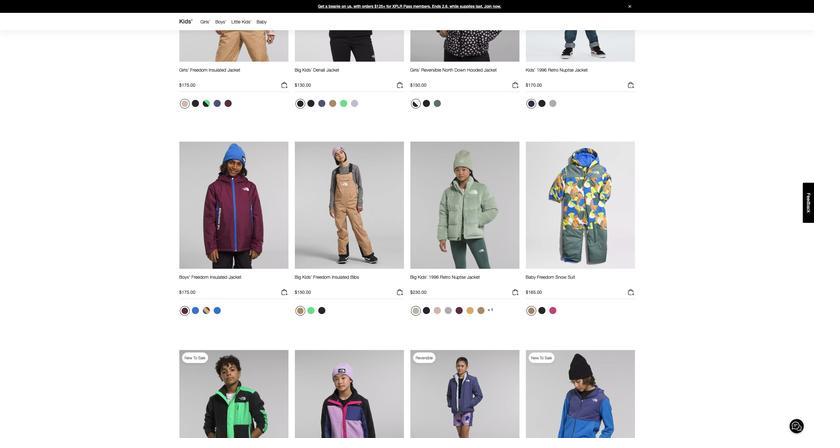 Task type: describe. For each thing, give the bounding box(es) containing it.
+ 1
[[488, 308, 494, 312]]

big kids' 1996 retro nuptse jacket
[[411, 274, 480, 280]]

nuptse inside the big kids' 1996 retro nuptse jacket button
[[452, 274, 466, 280]]

k
[[807, 210, 812, 213]]

$175.00 button for boys' freedom insulated jacket
[[179, 288, 289, 299]]

$130.00
[[295, 82, 311, 88]]

$150.00 for girls'
[[411, 82, 427, 88]]

freedom for girls'
[[190, 67, 208, 73]]

sale for boys' forrest fleece mashup jacket image
[[198, 356, 206, 360]]

boysenberry image for pink moss radio
[[456, 307, 463, 314]]

1
[[492, 308, 494, 312]]

Chlorophyll Green/TNF Black radio
[[201, 98, 212, 109]]

TNF Black TNF Mini Toss Print radio
[[411, 99, 421, 109]]

tnf black radio for $130.00
[[306, 98, 316, 109]]

kids' inside button
[[242, 19, 252, 24]]

denali
[[314, 67, 325, 73]]

tnf black radio for $165.00
[[537, 305, 548, 316]]

meld grey metallic print image
[[445, 307, 452, 314]]

2.6,
[[443, 4, 449, 9]]

girls' reversible north down hooded jacket
[[411, 67, 497, 73]]

insulated for girls' freedom insulated jacket
[[209, 67, 226, 73]]

tnf black image for $150.00
[[423, 100, 430, 107]]

new to sale for big kids' glacier full-zip hooded jacket image
[[532, 356, 553, 360]]

tnf black tnf mini toss print image
[[413, 101, 419, 107]]

tnf black image for $175.00
[[192, 100, 199, 107]]

b
[[807, 203, 812, 206]]

xplr
[[393, 4, 403, 9]]

beanie
[[329, 4, 341, 9]]

$165.00 button
[[526, 288, 636, 299]]

1 vertical spatial reversible
[[416, 356, 433, 360]]

TNF Black TNF Marker Logo Print radio
[[296, 99, 305, 109]]

c
[[807, 208, 812, 210]]

girls' reversible mossbud jacket image
[[411, 350, 520, 438]]

$choose color$ option group for kids' 1996 retro nuptse jacket
[[526, 98, 559, 111]]

freedom for boys'
[[192, 274, 209, 280]]

close image
[[626, 5, 635, 8]]

almond butter image
[[478, 307, 485, 314]]

sale for big kids' glacier full-zip hooded jacket image
[[545, 356, 553, 360]]

1996 inside button
[[429, 274, 439, 280]]

$175.00 for boys'
[[179, 289, 196, 295]]

dusty periwinkle image
[[351, 100, 358, 107]]

$170.00 button
[[526, 81, 636, 92]]

$170.00
[[526, 82, 543, 88]]

tnf black image right misty sage radio
[[423, 307, 430, 314]]

summit fold paint lightening small print image
[[203, 307, 210, 314]]

$230.00
[[411, 289, 427, 295]]

boys'
[[179, 274, 190, 280]]

suit
[[568, 274, 576, 280]]

tnf black radio for $175.00
[[190, 98, 201, 109]]

dark sage image
[[434, 100, 441, 107]]

girls' button
[[198, 18, 213, 26]]

big kids' freedom insulated bibs image
[[295, 141, 404, 269]]

members.
[[414, 4, 431, 9]]

optic blue mountain traverse print image
[[192, 307, 199, 314]]

2 horizontal spatial almond butter radio
[[476, 305, 487, 316]]

join
[[485, 4, 492, 9]]

2 horizontal spatial tnf black image
[[319, 307, 326, 314]]

big kids' freedom insulated bibs
[[295, 274, 359, 280]]

Pink Moss radio
[[433, 305, 443, 316]]

pink moss image
[[434, 307, 441, 314]]

big for big kids' freedom insulated bibs
[[295, 274, 301, 280]]

kids' for big kids' denali jacket
[[303, 67, 312, 73]]

north
[[443, 67, 454, 73]]

orders
[[362, 4, 374, 9]]

boys' freedom insulated jacket
[[179, 274, 242, 280]]

Misty Sage radio
[[411, 306, 421, 316]]

ends
[[432, 4, 441, 9]]

f e e d b a c k button
[[804, 183, 815, 223]]

$165.00
[[526, 289, 543, 295]]

$choose color$ option group for big kids' freedom insulated bibs
[[295, 305, 328, 318]]

reversible inside button
[[422, 67, 442, 73]]

Summit Navy TNF Shadow Toss Print radio
[[527, 99, 537, 109]]

f
[[807, 193, 812, 196]]

insulated for boys' freedom insulated jacket
[[210, 274, 228, 280]]

get
[[318, 4, 325, 9]]

girls'
[[201, 19, 210, 24]]

little
[[232, 19, 241, 24]]

girls' fleece mashup jacket image
[[295, 350, 404, 438]]

snow
[[556, 274, 567, 280]]

tnf black image for $165.00
[[539, 307, 546, 314]]

$130.00 button
[[295, 81, 404, 92]]

meld grey metallic print image
[[550, 100, 557, 107]]

$175.00 for girls'
[[179, 82, 196, 88]]

baby freedom snow suit button
[[526, 274, 576, 286]]

1 horizontal spatial almond butter radio
[[328, 98, 338, 109]]

summit navy tnf shadow toss print image
[[529, 101, 535, 107]]

little kids'
[[232, 19, 252, 24]]

Optic Blue Mountain Traverse Print radio
[[190, 305, 201, 316]]

boysenberry image
[[182, 308, 188, 314]]

Almond Butter Big Abstract Print radio
[[527, 306, 537, 316]]

Optic Blue radio
[[212, 305, 222, 316]]

girls' freedom insulated jacket
[[179, 67, 240, 73]]

0 horizontal spatial a
[[326, 4, 328, 9]]

tnf black radio for $150.00
[[422, 98, 432, 109]]

big kids' 1996 retro nuptse jacket image
[[411, 141, 520, 269]]

new for boys' forrest fleece mashup jacket image
[[185, 356, 192, 360]]

jacket inside button
[[468, 274, 480, 280]]

0 horizontal spatial kids'
[[179, 18, 193, 25]]

Pink Moss radio
[[180, 99, 190, 109]]

supplies
[[460, 4, 475, 9]]

big for big kids' 1996 retro nuptse jacket
[[411, 274, 417, 280]]

almond butter big abstract print image
[[529, 308, 535, 314]]

1996 inside button
[[537, 67, 547, 73]]



Task type: vqa. For each thing, say whether or not it's contained in the screenshot.
Little
yes



Task type: locate. For each thing, give the bounding box(es) containing it.
insulated
[[209, 67, 226, 73], [210, 274, 228, 280], [332, 274, 350, 280]]

tnf black image for $130.00
[[308, 100, 315, 107]]

1 horizontal spatial almond butter image
[[329, 100, 336, 107]]

0 horizontal spatial almond butter radio
[[296, 306, 305, 316]]

tnf black image right tnf black tnf mini toss print radio
[[423, 100, 430, 107]]

TNF Black radio
[[190, 98, 201, 109], [306, 98, 316, 109], [422, 98, 432, 109], [422, 305, 432, 316], [537, 305, 548, 316]]

0 horizontal spatial nuptse
[[452, 274, 466, 280]]

little kids' button
[[229, 18, 254, 26]]

tnf black image for $170.00
[[539, 100, 546, 107]]

kids' left 'girls'' at the left top of the page
[[179, 18, 193, 25]]

e
[[807, 196, 812, 198], [807, 198, 812, 201]]

1 vertical spatial baby
[[526, 274, 536, 280]]

$150.00 button down bibs
[[295, 288, 404, 299]]

1 horizontal spatial new
[[532, 356, 539, 360]]

0 vertical spatial boysenberry image
[[225, 100, 232, 107]]

get a beanie on us, with orders $125+ for xplr pass members. ends 2.6, while supplies last. join now. link
[[0, 0, 815, 13]]

Summit Fold Paint Lightening Small Print radio
[[201, 305, 212, 316]]

baby button
[[254, 18, 269, 26]]

$230.00 button
[[411, 288, 520, 299]]

optic blue image
[[214, 307, 221, 314]]

kids'
[[179, 18, 193, 25], [242, 19, 252, 24]]

almond butter image
[[329, 100, 336, 107], [297, 308, 304, 314]]

tnf black image right pink moss image
[[192, 100, 199, 107]]

sale
[[198, 356, 206, 360], [545, 356, 553, 360]]

0 vertical spatial $150.00 button
[[411, 81, 520, 92]]

2 new from the left
[[532, 356, 539, 360]]

boysenberry image left summit gold option
[[456, 307, 463, 314]]

1 vertical spatial $150.00
[[295, 289, 311, 295]]

2 girls' from the left
[[411, 67, 421, 73]]

1 vertical spatial $175.00
[[179, 289, 196, 295]]

pink moss image
[[182, 101, 188, 107]]

Chlorophyll Green radio
[[339, 98, 349, 109], [306, 305, 316, 316]]

big kids' denali jacket image
[[295, 0, 404, 62]]

0 vertical spatial reversible
[[422, 67, 442, 73]]

$125+
[[375, 4, 386, 9]]

0 horizontal spatial new to sale
[[185, 356, 206, 360]]

+ 1 button
[[487, 305, 495, 314]]

1 horizontal spatial cave blue radio
[[317, 98, 327, 109]]

on
[[342, 4, 346, 9]]

$175.00 button for girls' freedom insulated jacket
[[179, 81, 289, 92]]

2 sale from the left
[[545, 356, 553, 360]]

new to sale
[[185, 356, 206, 360], [532, 356, 553, 360]]

tnf black radio right pink moss image
[[190, 98, 201, 109]]

reversible
[[422, 67, 442, 73], [416, 356, 433, 360]]

big inside button
[[411, 274, 417, 280]]

$175.00 button up optic blue radio
[[179, 288, 289, 299]]

0 horizontal spatial baby
[[257, 19, 267, 24]]

1 e from the top
[[807, 196, 812, 198]]

girls' freedom insulated jacket image
[[179, 0, 289, 62]]

0 vertical spatial boysenberry radio
[[223, 98, 233, 109]]

0 vertical spatial $175.00 button
[[179, 81, 289, 92]]

nuptse
[[560, 67, 574, 73], [452, 274, 466, 280]]

0 horizontal spatial to
[[194, 356, 197, 360]]

boysenberry image for chlorophyll green/tnf black "radio" at left top
[[225, 100, 232, 107]]

with
[[354, 4, 361, 9]]

1 to from the left
[[194, 356, 197, 360]]

$150.00 button for down
[[411, 81, 520, 92]]

tnf black image right summit navy tnf shadow toss print image
[[539, 100, 546, 107]]

cave blue image right tnf black tnf marker logo print radio
[[319, 100, 326, 107]]

0 horizontal spatial cave blue image
[[214, 100, 221, 107]]

boys' forrest fleece mashup jacket image
[[179, 350, 289, 438]]

e up b
[[807, 198, 812, 201]]

boysenberry image right "chlorophyll green/tnf black" image
[[225, 100, 232, 107]]

$150.00 up tnf black tnf mini toss print radio
[[411, 82, 427, 88]]

tnf black radio right 'almond butter big abstract print' image
[[537, 305, 548, 316]]

0 vertical spatial tnf black radio
[[537, 98, 548, 109]]

Cave Blue radio
[[212, 98, 222, 109], [317, 98, 327, 109]]

boysenberry image inside option
[[456, 307, 463, 314]]

insulated inside big kids' freedom insulated bibs button
[[332, 274, 350, 280]]

0 vertical spatial retro
[[549, 67, 559, 73]]

to
[[194, 356, 197, 360], [540, 356, 544, 360]]

1 cave blue image from the left
[[214, 100, 221, 107]]

1 horizontal spatial boysenberry image
[[456, 307, 463, 314]]

Meld Grey Metallic Print radio
[[443, 305, 454, 316]]

1 horizontal spatial retro
[[549, 67, 559, 73]]

new
[[185, 356, 192, 360], [532, 356, 539, 360]]

for
[[387, 4, 392, 9]]

tnf black radio right misty sage radio
[[422, 305, 432, 316]]

baby for baby freedom snow suit
[[526, 274, 536, 280]]

$150.00 for big
[[295, 289, 311, 295]]

Dark Sage radio
[[433, 98, 443, 109]]

0 vertical spatial almond butter image
[[329, 100, 336, 107]]

0 horizontal spatial boysenberry radio
[[180, 306, 190, 316]]

kids' for big kids' 1996 retro nuptse jacket
[[418, 274, 428, 280]]

now.
[[493, 4, 502, 9]]

nuptse inside kids' 1996 retro nuptse jacket button
[[560, 67, 574, 73]]

tnf black radio right tnf black tnf marker logo print radio
[[306, 98, 316, 109]]

new for big kids' glacier full-zip hooded jacket image
[[532, 356, 539, 360]]

chlorophyll green image
[[340, 100, 347, 107], [308, 307, 315, 314]]

2 to from the left
[[540, 356, 544, 360]]

Boysenberry radio
[[223, 98, 233, 109], [180, 306, 190, 316]]

us,
[[348, 4, 353, 9]]

down
[[455, 67, 466, 73]]

0 horizontal spatial chlorophyll green image
[[308, 307, 315, 314]]

tnf black image inside option
[[539, 100, 546, 107]]

1 horizontal spatial tnf black image
[[308, 100, 315, 107]]

summit gold image
[[467, 307, 474, 314]]

$150.00 button down down
[[411, 81, 520, 92]]

1 horizontal spatial chlorophyll green image
[[340, 100, 347, 107]]

to for boys' forrest fleece mashup jacket image
[[194, 356, 197, 360]]

retro
[[549, 67, 559, 73], [441, 274, 451, 280]]

get a beanie on us, with orders $125+ for xplr pass members. ends 2.6, while supplies last. join now.
[[318, 4, 502, 9]]

0 vertical spatial nuptse
[[560, 67, 574, 73]]

$choose color$ option group for baby freedom snow suit
[[526, 305, 559, 318]]

$choose color$ option group for girls' reversible north down hooded jacket
[[411, 98, 443, 111]]

freedom
[[190, 67, 208, 73], [192, 274, 209, 280], [314, 274, 331, 280], [538, 274, 555, 280]]

big for big kids' denali jacket
[[295, 67, 301, 73]]

1 horizontal spatial girls'
[[411, 67, 421, 73]]

1 girls' from the left
[[179, 67, 189, 73]]

insulated inside girls' freedom insulated jacket button
[[209, 67, 226, 73]]

boysenberry image
[[225, 100, 232, 107], [456, 307, 463, 314]]

1 $175.00 from the top
[[179, 82, 196, 88]]

1 vertical spatial retro
[[441, 274, 451, 280]]

big kids' glacier full-zip hooded jacket image
[[526, 350, 636, 438]]

2 new to sale from the left
[[532, 356, 553, 360]]

2 cave blue image from the left
[[319, 100, 326, 107]]

e up d
[[807, 196, 812, 198]]

0 horizontal spatial new
[[185, 356, 192, 360]]

0 horizontal spatial tnf black radio
[[317, 305, 327, 316]]

misty sage image
[[413, 308, 419, 314]]

1 horizontal spatial new to sale
[[532, 356, 553, 360]]

1 vertical spatial boysenberry image
[[456, 307, 463, 314]]

0 vertical spatial chlorophyll green image
[[340, 100, 347, 107]]

cave blue radio right "chlorophyll green/tnf black" image
[[212, 98, 222, 109]]

$150.00 button for insulated
[[295, 288, 404, 299]]

big kids' 1996 retro nuptse jacket button
[[411, 274, 480, 286]]

0 horizontal spatial retro
[[441, 274, 451, 280]]

1 horizontal spatial to
[[540, 356, 544, 360]]

1 vertical spatial tnf black radio
[[317, 305, 327, 316]]

new to sale for boys' forrest fleece mashup jacket image
[[185, 356, 206, 360]]

kids' 1996 retro nuptse jacket button
[[526, 67, 588, 79]]

1 $175.00 button from the top
[[179, 81, 289, 92]]

tnf black radio down big kids' freedom insulated bibs button
[[317, 305, 327, 316]]

baby for baby
[[257, 19, 267, 24]]

1 sale from the left
[[198, 356, 206, 360]]

0 vertical spatial a
[[326, 4, 328, 9]]

1 horizontal spatial chlorophyll green radio
[[339, 98, 349, 109]]

to for big kids' glacier full-zip hooded jacket image
[[540, 356, 544, 360]]

1 vertical spatial a
[[807, 206, 812, 208]]

1 vertical spatial boysenberry radio
[[180, 306, 190, 316]]

baby up $165.00
[[526, 274, 536, 280]]

$150.00 button
[[411, 81, 520, 92], [295, 288, 404, 299]]

boys'
[[216, 19, 227, 24]]

$choose color$ option group
[[179, 98, 234, 111], [295, 98, 361, 111], [411, 98, 443, 111], [526, 98, 559, 111], [179, 305, 223, 318], [295, 305, 328, 318], [411, 305, 487, 318], [526, 305, 559, 318]]

1 horizontal spatial tnf black radio
[[537, 98, 548, 109]]

1 cave blue radio from the left
[[212, 98, 222, 109]]

1 horizontal spatial boysenberry radio
[[223, 98, 233, 109]]

boysenberry radio left optic blue mountain traverse print icon
[[180, 306, 190, 316]]

cave blue image for second cave blue option from the right
[[214, 100, 221, 107]]

tnf black image right tnf black tnf marker logo print radio
[[308, 100, 315, 107]]

1 vertical spatial chlorophyll green radio
[[306, 305, 316, 316]]

freedom for baby
[[538, 274, 555, 280]]

a right the get
[[326, 4, 328, 9]]

f e e d b a c k
[[807, 193, 812, 213]]

kids' for big kids' freedom insulated bibs
[[303, 274, 312, 280]]

tnf black image
[[423, 100, 430, 107], [539, 100, 546, 107], [423, 307, 430, 314], [539, 307, 546, 314]]

Meld Grey Metallic Print radio
[[548, 98, 558, 109]]

while
[[450, 4, 459, 9]]

a up k
[[807, 206, 812, 208]]

hooded
[[468, 67, 483, 73]]

$choose color$ option group for girls' freedom insulated jacket
[[179, 98, 234, 111]]

retro inside button
[[549, 67, 559, 73]]

$175.00
[[179, 82, 196, 88], [179, 289, 196, 295]]

big kids' denali jacket
[[295, 67, 340, 73]]

chlorophyll green image for the top chlorophyll green option
[[340, 100, 347, 107]]

0 horizontal spatial $150.00 button
[[295, 288, 404, 299]]

0 vertical spatial baby
[[257, 19, 267, 24]]

1 vertical spatial chlorophyll green image
[[308, 307, 315, 314]]

chlorophyll green/tnf black image
[[203, 100, 210, 107]]

tnf black tnf marker logo print image
[[297, 101, 304, 107]]

baby right little kids'
[[257, 19, 267, 24]]

nuptse up $230.00 dropdown button
[[452, 274, 466, 280]]

1 horizontal spatial $150.00 button
[[411, 81, 520, 92]]

0 horizontal spatial chlorophyll green radio
[[306, 305, 316, 316]]

1996
[[537, 67, 547, 73], [429, 274, 439, 280]]

+
[[488, 308, 491, 312]]

Summit Gold radio
[[465, 305, 476, 316]]

cave blue image right "chlorophyll green/tnf black" image
[[214, 100, 221, 107]]

Dusty Periwinkle radio
[[350, 98, 360, 109]]

mr. pink big abstract print image
[[550, 307, 557, 314]]

2 cave blue radio from the left
[[317, 98, 327, 109]]

0 horizontal spatial girls'
[[179, 67, 189, 73]]

d
[[807, 201, 812, 203]]

2 $175.00 from the top
[[179, 289, 196, 295]]

a
[[326, 4, 328, 9], [807, 206, 812, 208]]

girls' for girls' freedom insulated jacket
[[179, 67, 189, 73]]

1 horizontal spatial cave blue image
[[319, 100, 326, 107]]

retro up $230.00 dropdown button
[[441, 274, 451, 280]]

0 vertical spatial $175.00
[[179, 82, 196, 88]]

girls' reversible north down hooded jacket button
[[411, 67, 497, 79]]

tnf black radio right summit navy tnf shadow toss print image
[[537, 98, 548, 109]]

0 horizontal spatial tnf black image
[[192, 100, 199, 107]]

0 horizontal spatial sale
[[198, 356, 206, 360]]

0 horizontal spatial boysenberry image
[[225, 100, 232, 107]]

last.
[[476, 4, 484, 9]]

baby freedom snow suit
[[526, 274, 576, 280]]

0 horizontal spatial cave blue radio
[[212, 98, 222, 109]]

kids'
[[303, 67, 312, 73], [526, 67, 536, 73], [303, 274, 312, 280], [418, 274, 428, 280]]

1 horizontal spatial kids'
[[242, 19, 252, 24]]

insulated inside boys' freedom insulated jacket button
[[210, 274, 228, 280]]

0 vertical spatial 1996
[[537, 67, 547, 73]]

$150.00
[[411, 82, 427, 88], [295, 289, 311, 295]]

baby
[[257, 19, 267, 24], [526, 274, 536, 280]]

cave blue radio right tnf black tnf marker logo print radio
[[317, 98, 327, 109]]

1 new from the left
[[185, 356, 192, 360]]

$choose color$ option group for boys' freedom insulated jacket
[[179, 305, 223, 318]]

Almond Butter radio
[[328, 98, 338, 109], [476, 305, 487, 316], [296, 306, 305, 316]]

0 horizontal spatial almond butter image
[[297, 308, 304, 314]]

boys' button
[[213, 18, 229, 26]]

kids' 1996 retro nuptse jacket image
[[526, 0, 636, 62]]

0 horizontal spatial $150.00
[[295, 289, 311, 295]]

kids' inside button
[[418, 274, 428, 280]]

Boysenberry radio
[[454, 305, 465, 316]]

pass
[[404, 4, 413, 9]]

1 vertical spatial almond butter image
[[297, 308, 304, 314]]

boys' freedom insulated jacket button
[[179, 274, 242, 286]]

1 horizontal spatial nuptse
[[560, 67, 574, 73]]

jacket
[[228, 67, 240, 73], [327, 67, 340, 73], [485, 67, 497, 73], [576, 67, 588, 73], [229, 274, 242, 280], [468, 274, 480, 280]]

a inside button
[[807, 206, 812, 208]]

boys' freedom insulated jacket image
[[179, 141, 289, 269]]

0 horizontal spatial 1996
[[429, 274, 439, 280]]

kids' right little
[[242, 19, 252, 24]]

boysenberry radio right "chlorophyll green/tnf black" image
[[223, 98, 233, 109]]

2 e from the top
[[807, 198, 812, 201]]

$175.00 button down girls' freedom insulated jacket button
[[179, 81, 289, 92]]

1 vertical spatial 1996
[[429, 274, 439, 280]]

girls' freedom insulated jacket button
[[179, 67, 240, 79]]

tnf black image
[[192, 100, 199, 107], [308, 100, 315, 107], [319, 307, 326, 314]]

retro inside button
[[441, 274, 451, 280]]

1 new to sale from the left
[[185, 356, 206, 360]]

1 horizontal spatial sale
[[545, 356, 553, 360]]

tnf black image right 'almond butter big abstract print' image
[[539, 307, 546, 314]]

girls' for girls' reversible north down hooded jacket
[[411, 67, 421, 73]]

$175.00 up pink moss image
[[179, 82, 196, 88]]

retro up the $170.00 dropdown button
[[549, 67, 559, 73]]

$150.00 down big kids' freedom insulated bibs button
[[295, 289, 311, 295]]

big kids' denali jacket button
[[295, 67, 340, 79]]

2 $175.00 button from the top
[[179, 288, 289, 299]]

1 horizontal spatial baby
[[526, 274, 536, 280]]

0 vertical spatial $150.00
[[411, 82, 427, 88]]

1 horizontal spatial a
[[807, 206, 812, 208]]

big kids' freedom insulated bibs button
[[295, 274, 359, 286]]

nuptse up the $170.00 dropdown button
[[560, 67, 574, 73]]

$175.00 button
[[179, 81, 289, 92], [179, 288, 289, 299]]

Mr. Pink Big Abstract Print radio
[[548, 305, 558, 316]]

big
[[295, 67, 301, 73], [295, 274, 301, 280], [411, 274, 417, 280]]

$choose color$ option group for big kids' denali jacket
[[295, 98, 361, 111]]

bibs
[[351, 274, 359, 280]]

cave blue image for 1st cave blue option from the right
[[319, 100, 326, 107]]

TNF Black radio
[[537, 98, 548, 109], [317, 305, 327, 316]]

1 horizontal spatial $150.00
[[411, 82, 427, 88]]

tnf black radio right tnf black tnf mini toss print radio
[[422, 98, 432, 109]]

1 horizontal spatial 1996
[[537, 67, 547, 73]]

girls' reversible north down hooded jacket image
[[411, 0, 520, 62]]

1 vertical spatial nuptse
[[452, 274, 466, 280]]

$175.00 down boys'
[[179, 289, 196, 295]]

chlorophyll green image for chlorophyll green option to the bottom
[[308, 307, 315, 314]]

girls'
[[179, 67, 189, 73], [411, 67, 421, 73]]

1 vertical spatial $150.00 button
[[295, 288, 404, 299]]

tnf black image down big kids' freedom insulated bibs button
[[319, 307, 326, 314]]

1 vertical spatial $175.00 button
[[179, 288, 289, 299]]

baby freedom snow suit image
[[526, 141, 636, 269]]

0 vertical spatial chlorophyll green radio
[[339, 98, 349, 109]]

cave blue image
[[214, 100, 221, 107], [319, 100, 326, 107]]

kids' 1996 retro nuptse jacket
[[526, 67, 588, 73]]



